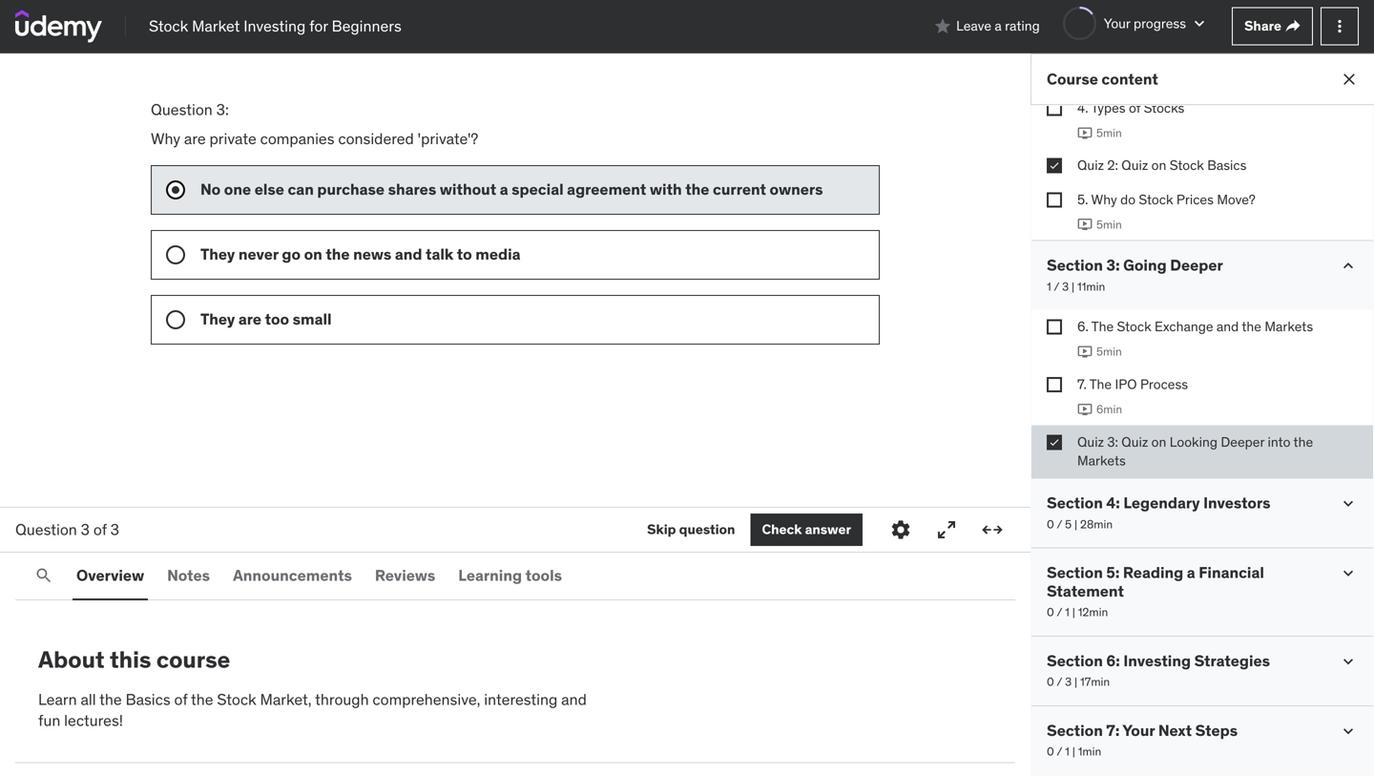 Task type: vqa. For each thing, say whether or not it's contained in the screenshot.
FL Studio - Music Production + Mixing Music -Complete Course
no



Task type: describe. For each thing, give the bounding box(es) containing it.
| for section 4: legendary investors
[[1075, 517, 1078, 532]]

leave a rating button
[[934, 3, 1040, 49]]

reviews
[[375, 566, 436, 585]]

overview
[[76, 566, 144, 585]]

market,
[[260, 690, 312, 709]]

to
[[457, 244, 472, 264]]

quiz left 2:
[[1078, 157, 1105, 174]]

ipo
[[1115, 376, 1138, 393]]

5:
[[1107, 563, 1120, 582]]

xsmall image for 4. types of stocks
[[1047, 100, 1063, 116]]

a inside 'button'
[[995, 17, 1002, 35]]

section 4: legendary investors 0 / 5 | 28min
[[1047, 493, 1271, 532]]

agreement
[[567, 179, 647, 199]]

skip question button
[[647, 514, 735, 546]]

| inside section 7: your next steps 0 / 1 | 1min
[[1073, 744, 1076, 759]]

else
[[255, 179, 284, 199]]

11min
[[1078, 279, 1106, 294]]

0 inside "section 6: investing strategies 0 / 3 | 17min"
[[1047, 674, 1055, 689]]

go
[[282, 244, 301, 264]]

question 3 of 3
[[15, 520, 119, 539]]

quiz right 2:
[[1122, 157, 1149, 174]]

section 7: your next steps button
[[1047, 721, 1238, 740]]

on for the
[[304, 244, 322, 264]]

/ inside section 7: your next steps 0 / 1 | 1min
[[1057, 744, 1063, 759]]

legendary
[[1124, 493, 1201, 513]]

1 inside section 3: going deeper 1 / 3 | 11min
[[1047, 279, 1052, 294]]

/ inside section 5: reading a financial statement 0 / 1 | 12min
[[1057, 605, 1063, 620]]

investing for for
[[244, 16, 306, 36]]

financial
[[1199, 563, 1265, 582]]

learn all the basics of the stock market, through comprehensive, interesting and fun lectures!
[[38, 690, 587, 730]]

move?
[[1217, 191, 1256, 208]]

of inside learn all the basics of the stock market, through comprehensive, interesting and fun lectures!
[[174, 690, 188, 709]]

course
[[1047, 69, 1099, 89]]

stock inside learn all the basics of the stock market, through comprehensive, interesting and fun lectures!
[[217, 690, 256, 709]]

about this course
[[38, 645, 230, 674]]

check answer button
[[751, 514, 863, 546]]

0 vertical spatial markets
[[1265, 318, 1314, 335]]

notes
[[167, 566, 210, 585]]

investing for strategies
[[1124, 651, 1191, 670]]

question
[[679, 521, 735, 538]]

| for section 3: going deeper
[[1072, 279, 1075, 294]]

special
[[512, 179, 564, 199]]

they for they never go on the news and talk to media
[[200, 244, 235, 264]]

section 4: legendary investors button
[[1047, 493, 1271, 513]]

1 inside section 5: reading a financial statement 0 / 1 | 12min
[[1065, 605, 1070, 620]]

play the stock exchange and the markets image
[[1078, 344, 1093, 360]]

stock up prices
[[1170, 157, 1205, 174]]

reading
[[1124, 563, 1184, 582]]

without
[[440, 179, 497, 199]]

'private'?
[[418, 129, 479, 148]]

deeper inside quiz 3: quiz on looking deeper into the markets
[[1221, 433, 1265, 451]]

play why do stock prices move? image
[[1078, 217, 1093, 232]]

basics inside learn all the basics of the stock market, through comprehensive, interesting and fun lectures!
[[126, 690, 171, 709]]

question for question 3 of 3
[[15, 520, 77, 539]]

sidebar element
[[1031, 0, 1375, 776]]

5
[[1065, 517, 1072, 532]]

expanded view image
[[981, 518, 1004, 541]]

on for stock
[[1152, 157, 1167, 174]]

play the ipo process image
[[1078, 402, 1093, 417]]

reviews button
[[371, 553, 439, 599]]

comprehensive,
[[373, 690, 481, 709]]

a inside section 5: reading a financial statement 0 / 1 | 12min
[[1187, 563, 1196, 582]]

5.
[[1078, 191, 1089, 208]]

skip question
[[647, 521, 735, 538]]

news
[[353, 244, 392, 264]]

why inside question 3: why are private companies considered 'private'?
[[151, 129, 180, 148]]

next
[[1159, 721, 1192, 740]]

section 3: going deeper button
[[1047, 255, 1224, 275]]

current
[[713, 179, 767, 199]]

3 inside section 3: going deeper 1 / 3 | 11min
[[1063, 279, 1069, 294]]

small image for investors
[[1339, 494, 1358, 513]]

section 6: investing strategies 0 / 3 | 17min
[[1047, 651, 1271, 689]]

notes button
[[163, 553, 214, 599]]

6.
[[1078, 318, 1089, 335]]

answer
[[805, 521, 852, 538]]

private
[[210, 129, 257, 148]]

learning tools
[[458, 566, 562, 585]]

why inside sidebar element
[[1092, 191, 1118, 208]]

xsmall image for 5. why do stock prices move?
[[1047, 192, 1063, 207]]

a inside group
[[500, 179, 508, 199]]

your progress
[[1104, 15, 1187, 32]]

5. why do stock prices move?
[[1078, 191, 1256, 208]]

on for looking
[[1152, 433, 1167, 451]]

types
[[1092, 99, 1126, 116]]

section for section 3: going deeper
[[1047, 255, 1103, 275]]

play types of stocks image
[[1078, 125, 1093, 141]]

learn
[[38, 690, 77, 709]]

settings image
[[890, 518, 913, 541]]

7. the ipo process
[[1078, 376, 1189, 393]]

and inside learn all the basics of the stock market, through comprehensive, interesting and fun lectures!
[[561, 690, 587, 709]]

section 3: going deeper 1 / 3 | 11min
[[1047, 255, 1224, 294]]

leave a rating
[[957, 17, 1040, 35]]

1min
[[1078, 744, 1102, 759]]

the inside quiz 3: quiz on looking deeper into the markets
[[1294, 433, 1314, 451]]

the right all
[[99, 690, 122, 709]]

quiz 2: quiz on stock basics
[[1078, 157, 1247, 174]]

3: for question
[[216, 100, 229, 119]]

28min
[[1081, 517, 1113, 532]]

owners
[[770, 179, 823, 199]]

the right exchange on the right
[[1242, 318, 1262, 335]]

considered
[[338, 129, 414, 148]]

for
[[309, 16, 328, 36]]

overview button
[[73, 553, 148, 599]]

never
[[239, 244, 279, 264]]

tools
[[526, 566, 562, 585]]

3: for quiz
[[1108, 433, 1119, 451]]

check answer
[[762, 521, 852, 538]]

why are private companies considered 'private'? group
[[151, 165, 880, 344]]

they are too small
[[200, 309, 332, 329]]

markets inside quiz 3: quiz on looking deeper into the markets
[[1078, 452, 1126, 469]]

of for types
[[1129, 99, 1141, 116]]

exchange
[[1155, 318, 1214, 335]]

announcements
[[233, 566, 352, 585]]

your inside section 7: your next steps 0 / 1 | 1min
[[1123, 721, 1155, 740]]

fullscreen image
[[936, 518, 958, 541]]

share button
[[1232, 7, 1314, 45]]

/ for section 6: investing strategies
[[1057, 674, 1063, 689]]

small image for section 5: reading a financial statement
[[1339, 564, 1358, 583]]

question for question 3: why are private companies considered 'private'?
[[151, 100, 213, 119]]

steps
[[1196, 721, 1238, 740]]

course
[[156, 645, 230, 674]]

companies
[[260, 129, 335, 148]]

4. types of stocks
[[1078, 99, 1185, 116]]

they for they are too small
[[200, 309, 235, 329]]



Task type: locate. For each thing, give the bounding box(es) containing it.
| for section 6: investing strategies
[[1075, 674, 1078, 689]]

0 inside section 7: your next steps 0 / 1 | 1min
[[1047, 744, 1055, 759]]

actions image
[[1331, 17, 1350, 36]]

4 0 from the top
[[1047, 744, 1055, 759]]

3: for section
[[1107, 255, 1120, 275]]

xsmall image for 7. the ipo process
[[1047, 377, 1063, 392]]

2 vertical spatial on
[[1152, 433, 1167, 451]]

2 vertical spatial 3:
[[1108, 433, 1119, 451]]

0 vertical spatial your
[[1104, 15, 1131, 32]]

2 0 from the top
[[1047, 605, 1055, 620]]

section 6: investing strategies button
[[1047, 651, 1271, 670]]

prices
[[1177, 191, 1214, 208]]

of right types
[[1129, 99, 1141, 116]]

1 vertical spatial 1
[[1065, 605, 1070, 620]]

1 vertical spatial of
[[93, 520, 107, 539]]

section for section 4: legendary investors
[[1047, 493, 1103, 513]]

your inside dropdown button
[[1104, 15, 1131, 32]]

stock left market,
[[217, 690, 256, 709]]

small image
[[934, 17, 953, 36], [1339, 256, 1358, 276], [1339, 564, 1358, 583], [1339, 721, 1358, 741]]

1 horizontal spatial are
[[239, 309, 262, 329]]

about
[[38, 645, 105, 674]]

5min right play why do stock prices move? image
[[1097, 217, 1122, 232]]

0 vertical spatial on
[[1152, 157, 1167, 174]]

section for section 5: reading a financial statement
[[1047, 563, 1103, 582]]

your
[[1104, 15, 1131, 32], [1123, 721, 1155, 740]]

this
[[110, 645, 151, 674]]

0 horizontal spatial are
[[184, 129, 206, 148]]

6min
[[1097, 402, 1123, 417]]

2 horizontal spatial and
[[1217, 318, 1239, 335]]

0 horizontal spatial question
[[15, 520, 77, 539]]

interesting
[[484, 690, 558, 709]]

small image for section 3: going deeper
[[1339, 256, 1358, 276]]

and right exchange on the right
[[1217, 318, 1239, 335]]

learning
[[458, 566, 522, 585]]

4.
[[1078, 99, 1089, 116]]

0 vertical spatial and
[[395, 244, 422, 264]]

2 vertical spatial of
[[174, 690, 188, 709]]

of inside sidebar element
[[1129, 99, 1141, 116]]

0 vertical spatial 3:
[[216, 100, 229, 119]]

6. the stock exchange and the markets
[[1078, 318, 1314, 335]]

2 they from the top
[[200, 309, 235, 329]]

the right into
[[1294, 433, 1314, 451]]

of for 3
[[93, 520, 107, 539]]

shares
[[388, 179, 436, 199]]

small image for strategies
[[1339, 652, 1358, 671]]

3 xsmall image from the top
[[1047, 377, 1063, 392]]

3: down 6min
[[1108, 433, 1119, 451]]

share
[[1245, 17, 1282, 34]]

0 left 5
[[1047, 517, 1055, 532]]

/ left 1min on the right of page
[[1057, 744, 1063, 759]]

0 vertical spatial question
[[151, 100, 213, 119]]

0 left 1min on the right of page
[[1047, 744, 1055, 759]]

section 5: reading a financial statement button
[[1047, 563, 1324, 601]]

they
[[200, 244, 235, 264], [200, 309, 235, 329]]

0 vertical spatial 1
[[1047, 279, 1052, 294]]

they left never
[[200, 244, 235, 264]]

/ inside "section 6: investing strategies 0 / 3 | 17min"
[[1057, 674, 1063, 689]]

1 left 1min on the right of page
[[1065, 744, 1070, 759]]

2 vertical spatial and
[[561, 690, 587, 709]]

6:
[[1107, 651, 1121, 670]]

1 5min from the top
[[1097, 125, 1122, 140]]

can
[[288, 179, 314, 199]]

1 vertical spatial xsmall image
[[1047, 192, 1063, 207]]

content
[[1102, 69, 1159, 89]]

into
[[1268, 433, 1291, 451]]

investing
[[244, 16, 306, 36], [1124, 651, 1191, 670]]

1 vertical spatial the
[[1090, 376, 1112, 393]]

quiz down 'play the ipo process' icon
[[1078, 433, 1105, 451]]

deeper left into
[[1221, 433, 1265, 451]]

why left private
[[151, 129, 180, 148]]

on inside quiz 3: quiz on looking deeper into the markets
[[1152, 433, 1167, 451]]

quiz down 6min
[[1122, 433, 1149, 451]]

a
[[995, 17, 1002, 35], [500, 179, 508, 199], [1187, 563, 1196, 582]]

1 vertical spatial a
[[500, 179, 508, 199]]

1 vertical spatial small image
[[1339, 494, 1358, 513]]

deeper right going
[[1171, 255, 1224, 275]]

the for 7.
[[1090, 376, 1112, 393]]

0 horizontal spatial and
[[395, 244, 422, 264]]

xsmall image
[[1286, 19, 1301, 34], [1047, 158, 1063, 173], [1047, 319, 1063, 335], [1047, 435, 1063, 450]]

5min for types
[[1097, 125, 1122, 140]]

2 vertical spatial 5min
[[1097, 344, 1122, 359]]

the left the "news"
[[326, 244, 350, 264]]

2 vertical spatial a
[[1187, 563, 1196, 582]]

2 horizontal spatial a
[[1187, 563, 1196, 582]]

7.
[[1078, 376, 1087, 393]]

section up 11min
[[1047, 255, 1103, 275]]

1 horizontal spatial a
[[995, 17, 1002, 35]]

stock
[[149, 16, 188, 36], [1170, 157, 1205, 174], [1139, 191, 1174, 208], [1117, 318, 1152, 335], [217, 690, 256, 709]]

section inside section 4: legendary investors 0 / 5 | 28min
[[1047, 493, 1103, 513]]

3: inside quiz 3: quiz on looking deeper into the markets
[[1108, 433, 1119, 451]]

0 down statement
[[1047, 605, 1055, 620]]

1 horizontal spatial of
[[174, 690, 188, 709]]

small image
[[1190, 14, 1210, 33], [1339, 494, 1358, 513], [1339, 652, 1358, 671]]

are inside group
[[239, 309, 262, 329]]

the right 6. in the right of the page
[[1092, 318, 1114, 335]]

3 0 from the top
[[1047, 674, 1055, 689]]

0 vertical spatial deeper
[[1171, 255, 1224, 275]]

quiz 3: quiz on looking deeper into the markets
[[1078, 433, 1314, 469]]

1 vertical spatial 5min
[[1097, 217, 1122, 232]]

0 vertical spatial xsmall image
[[1047, 100, 1063, 116]]

udemy image
[[15, 10, 102, 43]]

purchase
[[317, 179, 385, 199]]

small image inside 'leave a rating' 'button'
[[934, 17, 953, 36]]

1 vertical spatial and
[[1217, 318, 1239, 335]]

3: left going
[[1107, 255, 1120, 275]]

0 horizontal spatial markets
[[1078, 452, 1126, 469]]

1 vertical spatial 3:
[[1107, 255, 1120, 275]]

/ left 11min
[[1054, 279, 1060, 294]]

3: inside section 3: going deeper 1 / 3 | 11min
[[1107, 255, 1120, 275]]

are
[[184, 129, 206, 148], [239, 309, 262, 329]]

/ inside section 4: legendary investors 0 / 5 | 28min
[[1057, 517, 1063, 532]]

small image inside your progress dropdown button
[[1190, 14, 1210, 33]]

announcements button
[[229, 553, 356, 599]]

/ for section 4: legendary investors
[[1057, 517, 1063, 532]]

0 horizontal spatial basics
[[126, 690, 171, 709]]

do
[[1121, 191, 1136, 208]]

1 0 from the top
[[1047, 517, 1055, 532]]

market
[[192, 16, 240, 36]]

search image
[[34, 566, 53, 585]]

| left 1min on the right of page
[[1073, 744, 1076, 759]]

and inside the why are private companies considered 'private'? group
[[395, 244, 422, 264]]

deeper inside section 3: going deeper 1 / 3 | 11min
[[1171, 255, 1224, 275]]

the down course
[[191, 690, 213, 709]]

1 horizontal spatial question
[[151, 100, 213, 119]]

4 section from the top
[[1047, 651, 1103, 670]]

2:
[[1108, 157, 1119, 174]]

0 vertical spatial they
[[200, 244, 235, 264]]

your left progress
[[1104, 15, 1131, 32]]

on left looking
[[1152, 433, 1167, 451]]

of down course
[[174, 690, 188, 709]]

2 section from the top
[[1047, 493, 1103, 513]]

on inside group
[[304, 244, 322, 264]]

all
[[81, 690, 96, 709]]

investing right 6:
[[1124, 651, 1191, 670]]

0 inside section 4: legendary investors 0 / 5 | 28min
[[1047, 517, 1055, 532]]

investing left for
[[244, 16, 306, 36]]

strategies
[[1195, 651, 1271, 670]]

are left too
[[239, 309, 262, 329]]

4:
[[1107, 493, 1121, 513]]

1 vertical spatial are
[[239, 309, 262, 329]]

progress
[[1134, 15, 1187, 32]]

section up 1min on the right of page
[[1047, 721, 1103, 740]]

| left "12min"
[[1073, 605, 1076, 620]]

basics down about this course
[[126, 690, 171, 709]]

1 vertical spatial your
[[1123, 721, 1155, 740]]

quiz
[[1078, 157, 1105, 174], [1122, 157, 1149, 174], [1078, 433, 1105, 451], [1122, 433, 1149, 451]]

1 they from the top
[[200, 244, 235, 264]]

are inside question 3: why are private companies considered 'private'?
[[184, 129, 206, 148]]

investing inside "section 6: investing strategies 0 / 3 | 17min"
[[1124, 651, 1191, 670]]

section inside section 7: your next steps 0 / 1 | 1min
[[1047, 721, 1103, 740]]

stock left exchange on the right
[[1117, 318, 1152, 335]]

basics
[[1208, 157, 1247, 174], [126, 690, 171, 709]]

close course content sidebar image
[[1340, 70, 1359, 89]]

1 horizontal spatial why
[[1092, 191, 1118, 208]]

| left 11min
[[1072, 279, 1075, 294]]

| left 17min
[[1075, 674, 1078, 689]]

one
[[224, 179, 251, 199]]

/ for section 3: going deeper
[[1054, 279, 1060, 294]]

0 horizontal spatial a
[[500, 179, 508, 199]]

through
[[315, 690, 369, 709]]

1 vertical spatial they
[[200, 309, 235, 329]]

xsmall image left '4.'
[[1047, 100, 1063, 116]]

question up search image
[[15, 520, 77, 539]]

the
[[686, 179, 710, 199], [326, 244, 350, 264], [1242, 318, 1262, 335], [1294, 433, 1314, 451], [99, 690, 122, 709], [191, 690, 213, 709]]

and left talk
[[395, 244, 422, 264]]

1 vertical spatial investing
[[1124, 651, 1191, 670]]

the right with
[[686, 179, 710, 199]]

/ down statement
[[1057, 605, 1063, 620]]

0 vertical spatial are
[[184, 129, 206, 148]]

| inside section 4: legendary investors 0 / 5 | 28min
[[1075, 517, 1078, 532]]

5min for the
[[1097, 344, 1122, 359]]

3 section from the top
[[1047, 563, 1103, 582]]

1 section from the top
[[1047, 255, 1103, 275]]

/
[[1054, 279, 1060, 294], [1057, 517, 1063, 532], [1057, 605, 1063, 620], [1057, 674, 1063, 689], [1057, 744, 1063, 759]]

5min for why
[[1097, 217, 1122, 232]]

2 xsmall image from the top
[[1047, 192, 1063, 207]]

1 vertical spatial deeper
[[1221, 433, 1265, 451]]

2 vertical spatial small image
[[1339, 652, 1358, 671]]

section for section 7: your next steps
[[1047, 721, 1103, 740]]

looking
[[1170, 433, 1218, 451]]

0 vertical spatial small image
[[1190, 14, 1210, 33]]

1 horizontal spatial basics
[[1208, 157, 1247, 174]]

section up 5
[[1047, 493, 1103, 513]]

xsmall image left the 5.
[[1047, 192, 1063, 207]]

xsmall image inside share button
[[1286, 19, 1301, 34]]

your progress button
[[1063, 7, 1210, 40]]

1 vertical spatial markets
[[1078, 452, 1126, 469]]

5min right play types of stocks icon on the right top of page
[[1097, 125, 1122, 140]]

0 left 17min
[[1047, 674, 1055, 689]]

1 vertical spatial on
[[304, 244, 322, 264]]

on right go
[[304, 244, 322, 264]]

0 vertical spatial a
[[995, 17, 1002, 35]]

a left special
[[500, 179, 508, 199]]

section inside "section 6: investing strategies 0 / 3 | 17min"
[[1047, 651, 1103, 670]]

0 vertical spatial basics
[[1208, 157, 1247, 174]]

3 inside "section 6: investing strategies 0 / 3 | 17min"
[[1065, 674, 1072, 689]]

1 horizontal spatial and
[[561, 690, 587, 709]]

no one else can purchase shares without a special agreement with the current owners
[[200, 179, 823, 199]]

learning tools button
[[455, 553, 566, 599]]

fun
[[38, 711, 60, 730]]

1 vertical spatial basics
[[126, 690, 171, 709]]

1 xsmall image from the top
[[1047, 100, 1063, 116]]

0 horizontal spatial of
[[93, 520, 107, 539]]

basics up move?
[[1208, 157, 1247, 174]]

with
[[650, 179, 682, 199]]

the for 6.
[[1092, 318, 1114, 335]]

0 vertical spatial of
[[1129, 99, 1141, 116]]

section left 5:
[[1047, 563, 1103, 582]]

section up 17min
[[1047, 651, 1103, 670]]

section inside section 3: going deeper 1 / 3 | 11min
[[1047, 255, 1103, 275]]

media
[[476, 244, 521, 264]]

12min
[[1078, 605, 1109, 620]]

stock market investing for beginners
[[149, 16, 402, 36]]

question up private
[[151, 100, 213, 119]]

on
[[1152, 157, 1167, 174], [304, 244, 322, 264], [1152, 433, 1167, 451]]

and inside sidebar element
[[1217, 318, 1239, 335]]

/ inside section 3: going deeper 1 / 3 | 11min
[[1054, 279, 1060, 294]]

rating
[[1005, 17, 1040, 35]]

| inside section 3: going deeper 1 / 3 | 11min
[[1072, 279, 1075, 294]]

0 inside section 5: reading a financial statement 0 / 1 | 12min
[[1047, 605, 1055, 620]]

and right interesting
[[561, 690, 587, 709]]

| inside "section 6: investing strategies 0 / 3 | 17min"
[[1075, 674, 1078, 689]]

0 horizontal spatial investing
[[244, 16, 306, 36]]

/ left 5
[[1057, 517, 1063, 532]]

1 vertical spatial why
[[1092, 191, 1118, 208]]

1 inside section 7: your next steps 0 / 1 | 1min
[[1065, 744, 1070, 759]]

leave
[[957, 17, 992, 35]]

question inside question 3: why are private companies considered 'private'?
[[151, 100, 213, 119]]

xsmall image left 7.
[[1047, 377, 1063, 392]]

a left rating on the right of page
[[995, 17, 1002, 35]]

section inside section 5: reading a financial statement 0 / 1 | 12min
[[1047, 563, 1103, 582]]

1 horizontal spatial markets
[[1265, 318, 1314, 335]]

question
[[151, 100, 213, 119], [15, 520, 77, 539]]

your right the "7:"
[[1123, 721, 1155, 740]]

small
[[293, 309, 332, 329]]

beginners
[[332, 16, 402, 36]]

2 horizontal spatial of
[[1129, 99, 1141, 116]]

stock left market
[[149, 16, 188, 36]]

xsmall image
[[1047, 100, 1063, 116], [1047, 192, 1063, 207], [1047, 377, 1063, 392]]

deeper
[[1171, 255, 1224, 275], [1221, 433, 1265, 451]]

stocks
[[1144, 99, 1185, 116]]

3: inside question 3: why are private companies considered 'private'?
[[216, 100, 229, 119]]

1 left 11min
[[1047, 279, 1052, 294]]

0 vertical spatial investing
[[244, 16, 306, 36]]

the right 7.
[[1090, 376, 1112, 393]]

5min right play the stock exchange and the markets image
[[1097, 344, 1122, 359]]

| inside section 5: reading a financial statement 0 / 1 | 12min
[[1073, 605, 1076, 620]]

/ left 17min
[[1057, 674, 1063, 689]]

0 vertical spatial 5min
[[1097, 125, 1122, 140]]

1 vertical spatial question
[[15, 520, 77, 539]]

7:
[[1107, 721, 1120, 740]]

basics inside sidebar element
[[1208, 157, 1247, 174]]

1 left "12min"
[[1065, 605, 1070, 620]]

1
[[1047, 279, 1052, 294], [1065, 605, 1070, 620], [1065, 744, 1070, 759]]

2 vertical spatial xsmall image
[[1047, 377, 1063, 392]]

they left too
[[200, 309, 235, 329]]

question 3: why are private companies considered 'private'?
[[151, 100, 482, 148]]

3 5min from the top
[[1097, 344, 1122, 359]]

| right 5
[[1075, 517, 1078, 532]]

of
[[1129, 99, 1141, 116], [93, 520, 107, 539], [174, 690, 188, 709]]

why right the 5.
[[1092, 191, 1118, 208]]

5 section from the top
[[1047, 721, 1103, 740]]

check
[[762, 521, 802, 538]]

a right the reading
[[1187, 563, 1196, 582]]

skip
[[647, 521, 676, 538]]

going
[[1124, 255, 1167, 275]]

small image for section 7: your next steps
[[1339, 721, 1358, 741]]

2 5min from the top
[[1097, 217, 1122, 232]]

1 horizontal spatial investing
[[1124, 651, 1191, 670]]

on up 5. why do stock prices move?
[[1152, 157, 1167, 174]]

0 horizontal spatial why
[[151, 129, 180, 148]]

statement
[[1047, 581, 1124, 601]]

0 vertical spatial why
[[151, 129, 180, 148]]

of up overview
[[93, 520, 107, 539]]

stock right do
[[1139, 191, 1174, 208]]

2 vertical spatial 1
[[1065, 744, 1070, 759]]

no
[[200, 179, 221, 199]]

3: up private
[[216, 100, 229, 119]]

are left private
[[184, 129, 206, 148]]

section for section 6: investing strategies
[[1047, 651, 1103, 670]]

process
[[1141, 376, 1189, 393]]

0 vertical spatial the
[[1092, 318, 1114, 335]]



